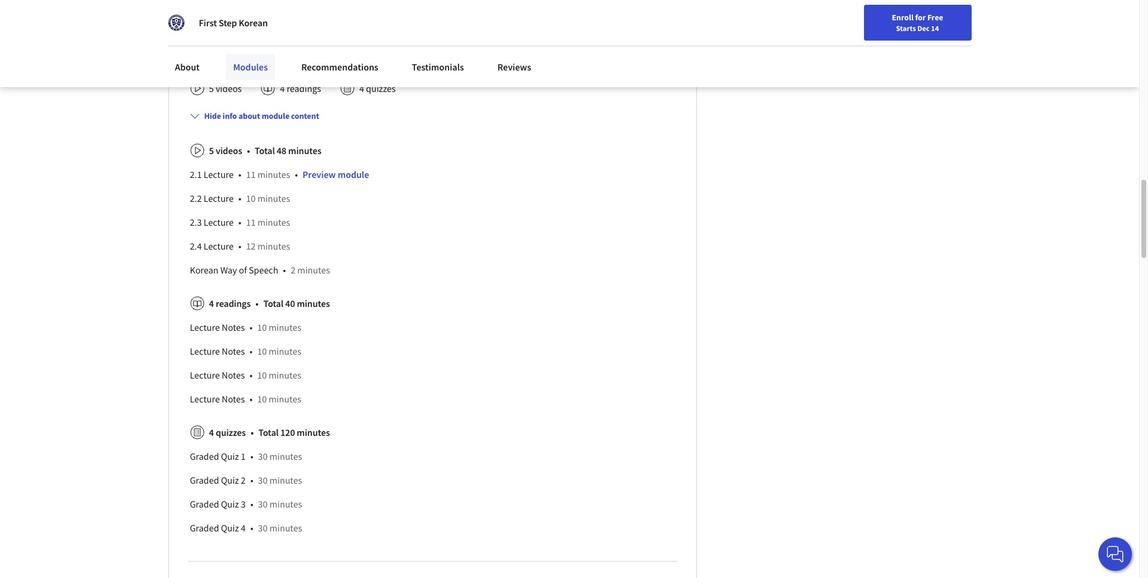 Task type: vqa. For each thing, say whether or not it's contained in the screenshot.


Task type: describe. For each thing, give the bounding box(es) containing it.
about inside in this module, you will learn how to greet, ask someone's nationalities / jobs and answer those questions in korean. after completing the lessons, you will be able to introduce yourself, greet a person and talk about someone's nationalities and occupations.
[[530, 20, 554, 32]]

1 5 videos from the top
[[209, 82, 242, 94]]

4 up graded quiz 1 • 30 minutes
[[209, 427, 214, 439]]

chat with us image
[[1106, 545, 1125, 565]]

answer
[[515, 6, 544, 18]]

2.2
[[190, 192, 202, 204]]

30 for 4
[[258, 522, 268, 534]]

modules
[[233, 61, 268, 73]]

graded quiz 1 • 30 minutes
[[190, 451, 302, 463]]

greet
[[437, 20, 457, 32]]

1 horizontal spatial someone's
[[556, 20, 599, 32]]

quiz for 4
[[221, 522, 239, 534]]

4 readings inside hide info about module content region
[[209, 298, 251, 310]]

0 vertical spatial you
[[251, 6, 266, 18]]

way
[[220, 264, 237, 276]]

about
[[175, 61, 200, 73]]

english button
[[888, 24, 960, 63]]

starts
[[896, 23, 916, 33]]

1 horizontal spatial to
[[350, 20, 358, 32]]

5 videos inside hide info about module content region
[[209, 145, 242, 157]]

120
[[280, 427, 295, 439]]

module inside region
[[338, 168, 369, 180]]

2.3 lecture • 11 minutes
[[190, 216, 290, 228]]

1 horizontal spatial you
[[286, 20, 301, 32]]

learn
[[284, 6, 305, 18]]

14
[[931, 23, 939, 33]]

0 horizontal spatial someone's
[[376, 6, 420, 18]]

0 horizontal spatial nationalities
[[421, 6, 471, 18]]

first step korean
[[199, 17, 268, 29]]

quiz for 3
[[221, 499, 239, 511]]

recommendations link
[[294, 54, 386, 80]]

2.1 lecture • 11 minutes • preview module
[[190, 168, 369, 180]]

included
[[219, 58, 255, 70]]

30 for 2
[[258, 475, 268, 487]]

3
[[241, 499, 246, 511]]

introduce
[[360, 20, 399, 32]]

videos inside hide info about module content region
[[216, 145, 242, 157]]

• total 120 minutes
[[251, 427, 330, 439]]

40
[[285, 298, 295, 310]]

hide info about module content
[[204, 110, 319, 121]]

info about module content element
[[185, 100, 675, 545]]

what's included
[[190, 58, 255, 70]]

those
[[545, 6, 568, 18]]

1 5 from the top
[[209, 82, 214, 94]]

in
[[611, 6, 618, 18]]

total for total 120 minutes
[[258, 427, 279, 439]]

5 inside hide info about module content region
[[209, 145, 214, 157]]

• total 40 minutes
[[256, 298, 330, 310]]

find
[[807, 38, 823, 48]]

4 up 'hide info about module content'
[[280, 82, 285, 94]]

this
[[200, 6, 214, 18]]

2.4
[[190, 240, 202, 252]]

testimonials link
[[405, 54, 471, 80]]

graded quiz 2 • 30 minutes
[[190, 475, 302, 487]]

a
[[459, 20, 464, 32]]

recommendations
[[301, 61, 378, 73]]

1 horizontal spatial will
[[303, 20, 317, 32]]

what's
[[190, 58, 217, 70]]

graded for graded quiz 1
[[190, 451, 219, 463]]

for
[[177, 6, 190, 18]]

0 vertical spatial 4 quizzes
[[359, 82, 396, 94]]

module inside dropdown button
[[262, 110, 289, 121]]

3 lecture notes • 10 minutes from the top
[[190, 369, 301, 381]]

person
[[466, 20, 494, 32]]

0 vertical spatial quizzes
[[366, 82, 396, 94]]

content
[[291, 110, 319, 121]]

how
[[306, 6, 324, 18]]

1 videos from the top
[[216, 82, 242, 94]]

speech
[[249, 264, 278, 276]]

for link
[[172, 0, 244, 24]]

english
[[910, 37, 939, 49]]

1 vertical spatial 2
[[241, 475, 246, 487]]

/
[[473, 6, 477, 18]]

testimonials
[[412, 61, 464, 73]]

1 horizontal spatial readings
[[287, 82, 321, 94]]

enroll
[[892, 12, 914, 23]]

about inside dropdown button
[[239, 110, 260, 121]]

hide
[[204, 110, 221, 121]]

first
[[199, 17, 217, 29]]

step
[[219, 17, 237, 29]]

modules link
[[226, 54, 275, 80]]

completing
[[190, 20, 235, 32]]

find your new career
[[807, 38, 882, 48]]

reviews
[[498, 61, 531, 73]]

dec
[[917, 23, 930, 33]]

graded for graded quiz 2
[[190, 475, 219, 487]]

korean inside hide info about module content region
[[190, 264, 218, 276]]

2 lecture notes • 10 minutes from the top
[[190, 345, 301, 357]]

4 quizzes inside hide info about module content region
[[209, 427, 246, 439]]

graded for graded quiz 3
[[190, 499, 219, 511]]

in
[[190, 6, 198, 18]]

0 horizontal spatial will
[[268, 6, 282, 18]]

info
[[223, 110, 237, 121]]

graded quiz 3 • 30 minutes
[[190, 499, 302, 511]]

yourself,
[[401, 20, 435, 32]]



Task type: locate. For each thing, give the bounding box(es) containing it.
1 30 from the top
[[258, 451, 268, 463]]

after
[[653, 6, 672, 18]]

1 vertical spatial module
[[338, 168, 369, 180]]

module right preview
[[338, 168, 369, 180]]

0 vertical spatial 2
[[291, 264, 296, 276]]

talk
[[513, 20, 528, 32]]

0 vertical spatial to
[[326, 6, 334, 18]]

0 vertical spatial readings
[[287, 82, 321, 94]]

preview module link
[[303, 168, 369, 180]]

5
[[209, 82, 214, 94], [209, 145, 214, 157]]

quizzes
[[366, 82, 396, 94], [216, 427, 246, 439]]

1 horizontal spatial quizzes
[[366, 82, 396, 94]]

4 lecture notes • 10 minutes from the top
[[190, 393, 301, 405]]

2 quiz from the top
[[221, 475, 239, 487]]

3 30 from the top
[[258, 499, 268, 511]]

2 right speech
[[291, 264, 296, 276]]

quizzes inside hide info about module content region
[[216, 427, 246, 439]]

and left the talk
[[496, 20, 511, 32]]

4 down 3
[[241, 522, 246, 534]]

total left 120
[[258, 427, 279, 439]]

about right info
[[239, 110, 260, 121]]

to right "able" in the left top of the page
[[350, 20, 358, 32]]

enroll for free starts dec 14
[[892, 12, 943, 33]]

4 quiz from the top
[[221, 522, 239, 534]]

notes
[[222, 322, 245, 334], [222, 345, 245, 357], [222, 369, 245, 381], [222, 393, 245, 405]]

1 vertical spatial videos
[[216, 145, 242, 157]]

11 for 2.1
[[246, 168, 256, 180]]

5 down hide
[[209, 145, 214, 157]]

videos down the what's included on the left
[[216, 82, 242, 94]]

0 vertical spatial will
[[268, 6, 282, 18]]

nationalities down 'korean.' on the right of the page
[[601, 20, 651, 32]]

10
[[246, 192, 256, 204], [257, 322, 267, 334], [257, 345, 267, 357], [257, 369, 267, 381], [257, 393, 267, 405]]

graded left 3
[[190, 499, 219, 511]]

1 horizontal spatial 4 readings
[[280, 82, 321, 94]]

1 vertical spatial quizzes
[[216, 427, 246, 439]]

None search field
[[170, 31, 457, 55]]

and right jobs
[[497, 6, 513, 18]]

2 5 videos from the top
[[209, 145, 242, 157]]

quizzes down recommendations
[[366, 82, 396, 94]]

2 notes from the top
[[222, 345, 245, 357]]

and
[[497, 6, 513, 18], [496, 20, 511, 32], [653, 20, 668, 32]]

1 vertical spatial readings
[[216, 298, 251, 310]]

1 graded from the top
[[190, 451, 219, 463]]

4 quizzes down recommendations
[[359, 82, 396, 94]]

greet,
[[336, 6, 359, 18]]

find your new career link
[[801, 36, 888, 51]]

about down answer
[[530, 20, 554, 32]]

5 videos down info
[[209, 145, 242, 157]]

2.4 lecture • 12 minutes
[[190, 240, 290, 252]]

4 30 from the top
[[258, 522, 268, 534]]

1 lecture notes • 10 minutes from the top
[[190, 322, 301, 334]]

0 horizontal spatial you
[[251, 6, 266, 18]]

1 horizontal spatial module
[[338, 168, 369, 180]]

2.3
[[190, 216, 202, 228]]

0 horizontal spatial to
[[326, 6, 334, 18]]

2 down 1 at the bottom left of the page
[[241, 475, 246, 487]]

48
[[277, 145, 286, 157]]

korean
[[239, 17, 268, 29], [190, 264, 218, 276]]

graded quiz 4 • 30 minutes
[[190, 522, 302, 534]]

1 quiz from the top
[[221, 451, 239, 463]]

0 vertical spatial module
[[262, 110, 289, 121]]

module left content
[[262, 110, 289, 121]]

1 vertical spatial nationalities
[[601, 20, 651, 32]]

quizzes up 1 at the bottom left of the page
[[216, 427, 246, 439]]

quiz left 3
[[221, 499, 239, 511]]

0 horizontal spatial korean
[[190, 264, 218, 276]]

0 vertical spatial korean
[[239, 17, 268, 29]]

4 notes from the top
[[222, 393, 245, 405]]

1 11 from the top
[[246, 168, 256, 180]]

jobs
[[479, 6, 495, 18]]

2 5 from the top
[[209, 145, 214, 157]]

graded
[[190, 451, 219, 463], [190, 475, 219, 487], [190, 499, 219, 511], [190, 522, 219, 534]]

2 videos from the top
[[216, 145, 242, 157]]

4 quizzes
[[359, 82, 396, 94], [209, 427, 246, 439]]

module
[[262, 110, 289, 121], [338, 168, 369, 180]]

videos
[[216, 82, 242, 94], [216, 145, 242, 157]]

0 horizontal spatial about
[[239, 110, 260, 121]]

0 horizontal spatial quizzes
[[216, 427, 246, 439]]

someone's down questions
[[556, 20, 599, 32]]

11
[[246, 168, 256, 180], [246, 216, 256, 228]]

2
[[291, 264, 296, 276], [241, 475, 246, 487]]

3 notes from the top
[[222, 369, 245, 381]]

total for total 40 minutes
[[263, 298, 283, 310]]

korean left way
[[190, 264, 218, 276]]

new
[[842, 38, 858, 48]]

1 horizontal spatial nationalities
[[601, 20, 651, 32]]

readings down way
[[216, 298, 251, 310]]

30 right 3
[[258, 499, 268, 511]]

0 vertical spatial total
[[255, 145, 275, 157]]

1 horizontal spatial 2
[[291, 264, 296, 276]]

30 right 1 at the bottom left of the page
[[258, 451, 268, 463]]

lecture notes • 10 minutes
[[190, 322, 301, 334], [190, 345, 301, 357], [190, 369, 301, 381], [190, 393, 301, 405]]

korean way of speech • 2 minutes
[[190, 264, 330, 276]]

30 for 1
[[258, 451, 268, 463]]

1
[[241, 451, 246, 463]]

0 horizontal spatial 2
[[241, 475, 246, 487]]

1 vertical spatial 5
[[209, 145, 214, 157]]

someone's up introduce
[[376, 6, 420, 18]]

total for total 48 minutes
[[255, 145, 275, 157]]

0 vertical spatial 5 videos
[[209, 82, 242, 94]]

you up 'lessons,'
[[251, 6, 266, 18]]

someone's
[[376, 6, 420, 18], [556, 20, 599, 32]]

you down learn
[[286, 20, 301, 32]]

30 down "graded quiz 3 • 30 minutes"
[[258, 522, 268, 534]]

quiz left 1 at the bottom left of the page
[[221, 451, 239, 463]]

5 videos down the what's included on the left
[[209, 82, 242, 94]]

1 notes from the top
[[222, 322, 245, 334]]

readings inside hide info about module content region
[[216, 298, 251, 310]]

12
[[246, 240, 256, 252]]

career
[[859, 38, 882, 48]]

4 graded from the top
[[190, 522, 219, 534]]

of
[[239, 264, 247, 276]]

about
[[530, 20, 554, 32], [239, 110, 260, 121]]

hide info about module content button
[[185, 105, 324, 127]]

be
[[319, 20, 329, 32]]

1 vertical spatial 4 quizzes
[[209, 427, 246, 439]]

1 vertical spatial someone's
[[556, 20, 599, 32]]

your
[[824, 38, 840, 48]]

0 vertical spatial someone's
[[376, 6, 420, 18]]

for
[[915, 12, 926, 23]]

0 vertical spatial nationalities
[[421, 6, 471, 18]]

nationalities up the greet
[[421, 6, 471, 18]]

graded up "graded quiz 3 • 30 minutes"
[[190, 475, 219, 487]]

1 horizontal spatial korean
[[239, 17, 268, 29]]

reviews link
[[490, 54, 538, 80]]

0 horizontal spatial 4 quizzes
[[209, 427, 246, 439]]

1 vertical spatial to
[[350, 20, 358, 32]]

the
[[237, 20, 250, 32]]

2 vertical spatial total
[[258, 427, 279, 439]]

lessons,
[[252, 20, 284, 32]]

0 vertical spatial 11
[[246, 168, 256, 180]]

questions
[[570, 6, 609, 18]]

will
[[268, 6, 282, 18], [303, 20, 317, 32]]

1 vertical spatial 4 readings
[[209, 298, 251, 310]]

and down after
[[653, 20, 668, 32]]

to right how
[[326, 6, 334, 18]]

korean right step
[[239, 17, 268, 29]]

30
[[258, 451, 268, 463], [258, 475, 268, 487], [258, 499, 268, 511], [258, 522, 268, 534]]

0 vertical spatial 4 readings
[[280, 82, 321, 94]]

30 for 3
[[258, 499, 268, 511]]

able
[[331, 20, 348, 32]]

5 down what's
[[209, 82, 214, 94]]

1 vertical spatial you
[[286, 20, 301, 32]]

0 vertical spatial 5
[[209, 82, 214, 94]]

2 11 from the top
[[246, 216, 256, 228]]

2 30 from the top
[[258, 475, 268, 487]]

quiz
[[221, 451, 239, 463], [221, 475, 239, 487], [221, 499, 239, 511], [221, 522, 239, 534]]

ask
[[361, 6, 374, 18]]

4 readings
[[280, 82, 321, 94], [209, 298, 251, 310]]

•
[[247, 145, 250, 157], [238, 168, 241, 180], [295, 168, 298, 180], [238, 192, 241, 204], [238, 216, 241, 228], [238, 240, 241, 252], [283, 264, 286, 276], [256, 298, 259, 310], [250, 322, 253, 334], [250, 345, 253, 357], [250, 369, 253, 381], [250, 393, 253, 405], [251, 427, 254, 439], [250, 451, 253, 463], [250, 475, 253, 487], [250, 499, 253, 511], [250, 522, 253, 534]]

module,
[[216, 6, 249, 18]]

readings up content
[[287, 82, 321, 94]]

4 down the korean way of speech • 2 minutes
[[209, 298, 214, 310]]

will left be
[[303, 20, 317, 32]]

free
[[927, 12, 943, 23]]

4 down recommendations
[[359, 82, 364, 94]]

graded down "graded quiz 3 • 30 minutes"
[[190, 522, 219, 534]]

1 vertical spatial about
[[239, 110, 260, 121]]

in this module, you will learn how to greet, ask someone's nationalities / jobs and answer those questions in korean. after completing the lessons, you will be able to introduce yourself, greet a person and talk about someone's nationalities and occupations.
[[190, 6, 672, 46]]

1 horizontal spatial 4 quizzes
[[359, 82, 396, 94]]

korean.
[[620, 6, 651, 18]]

1 vertical spatial will
[[303, 20, 317, 32]]

0 horizontal spatial 4 readings
[[209, 298, 251, 310]]

30 down graded quiz 1 • 30 minutes
[[258, 475, 268, 487]]

11 up 2.2 lecture • 10 minutes
[[246, 168, 256, 180]]

4 readings up content
[[280, 82, 321, 94]]

1 vertical spatial korean
[[190, 264, 218, 276]]

to
[[326, 6, 334, 18], [350, 20, 358, 32]]

videos down info
[[216, 145, 242, 157]]

preview
[[303, 168, 336, 180]]

4 readings down way
[[209, 298, 251, 310]]

nationalities
[[421, 6, 471, 18], [601, 20, 651, 32]]

11 for 2.3
[[246, 216, 256, 228]]

1 vertical spatial total
[[263, 298, 283, 310]]

0 horizontal spatial readings
[[216, 298, 251, 310]]

3 quiz from the top
[[221, 499, 239, 511]]

2.1
[[190, 168, 202, 180]]

1 horizontal spatial about
[[530, 20, 554, 32]]

2.2 lecture • 10 minutes
[[190, 192, 290, 204]]

will up 'lessons,'
[[268, 6, 282, 18]]

• total 48 minutes
[[247, 145, 321, 157]]

2 graded from the top
[[190, 475, 219, 487]]

quiz down "graded quiz 3 • 30 minutes"
[[221, 522, 239, 534]]

occupations.
[[190, 35, 241, 46]]

0 horizontal spatial module
[[262, 110, 289, 121]]

yonsei university image
[[168, 14, 184, 31]]

0 vertical spatial videos
[[216, 82, 242, 94]]

quiz down graded quiz 1 • 30 minutes
[[221, 475, 239, 487]]

minutes
[[288, 145, 321, 157], [258, 168, 290, 180], [258, 192, 290, 204], [258, 216, 290, 228], [258, 240, 290, 252], [297, 264, 330, 276], [297, 298, 330, 310], [269, 322, 301, 334], [269, 345, 301, 357], [269, 369, 301, 381], [269, 393, 301, 405], [297, 427, 330, 439], [270, 451, 302, 463], [270, 475, 302, 487], [270, 499, 302, 511], [270, 522, 302, 534]]

1 vertical spatial 5 videos
[[209, 145, 242, 157]]

4 quizzes up 1 at the bottom left of the page
[[209, 427, 246, 439]]

graded for graded quiz 4
[[190, 522, 219, 534]]

total
[[255, 145, 275, 157], [263, 298, 283, 310], [258, 427, 279, 439]]

11 up 12
[[246, 216, 256, 228]]

0 vertical spatial about
[[530, 20, 554, 32]]

3 graded from the top
[[190, 499, 219, 511]]

hide info about module content region
[[190, 134, 675, 545]]

1 vertical spatial 11
[[246, 216, 256, 228]]

graded left 1 at the bottom left of the page
[[190, 451, 219, 463]]

quiz for 2
[[221, 475, 239, 487]]

quiz for 1
[[221, 451, 239, 463]]

about link
[[168, 54, 207, 80]]

total left 48
[[255, 145, 275, 157]]

total left 40
[[263, 298, 283, 310]]

you
[[251, 6, 266, 18], [286, 20, 301, 32]]



